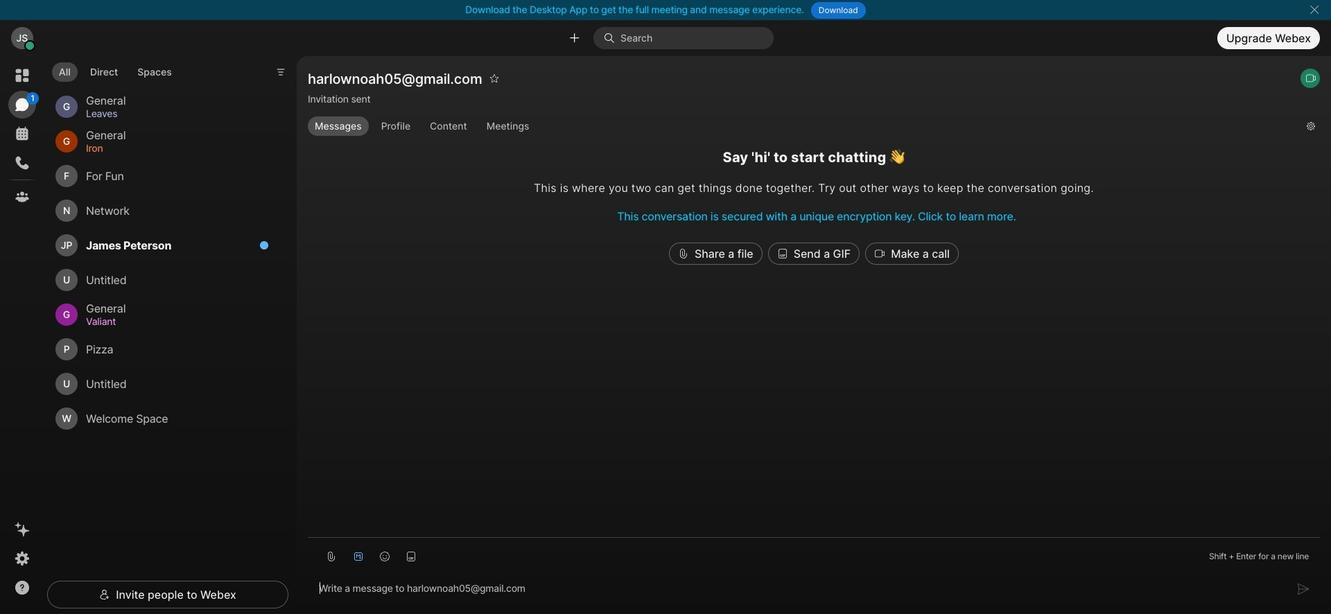 Task type: locate. For each thing, give the bounding box(es) containing it.
3 general list item from the top
[[50, 298, 277, 332]]

0 vertical spatial untitled list item
[[50, 263, 277, 298]]

1 untitled list item from the top
[[50, 263, 277, 298]]

group
[[308, 117, 1296, 136]]

untitled list item up valiant element
[[50, 263, 277, 298]]

leaves element
[[86, 106, 261, 121]]

webex tab list
[[8, 62, 39, 211]]

pizza list item
[[50, 332, 277, 367]]

1 vertical spatial untitled list item
[[50, 367, 277, 402]]

for fun list item
[[50, 159, 277, 194]]

iron element
[[86, 141, 261, 156]]

network list item
[[50, 194, 277, 228]]

2 untitled list item from the top
[[50, 367, 277, 402]]

navigation
[[0, 56, 44, 614]]

untitled list item down valiant element
[[50, 367, 277, 402]]

tab list
[[49, 54, 182, 86]]

untitled list item
[[50, 263, 277, 298], [50, 367, 277, 402]]

general list item
[[50, 90, 277, 124], [50, 124, 277, 159], [50, 298, 277, 332]]



Task type: vqa. For each thing, say whether or not it's contained in the screenshot.
New messages icon
yes



Task type: describe. For each thing, give the bounding box(es) containing it.
welcome space list item
[[50, 402, 277, 436]]

cancel_16 image
[[1309, 4, 1320, 15]]

james peterson, new messages list item
[[50, 228, 277, 263]]

message composer toolbar element
[[308, 538, 1320, 570]]

new messages image
[[259, 241, 269, 250]]

1 general list item from the top
[[50, 90, 277, 124]]

valiant element
[[86, 314, 261, 329]]

2 general list item from the top
[[50, 124, 277, 159]]



